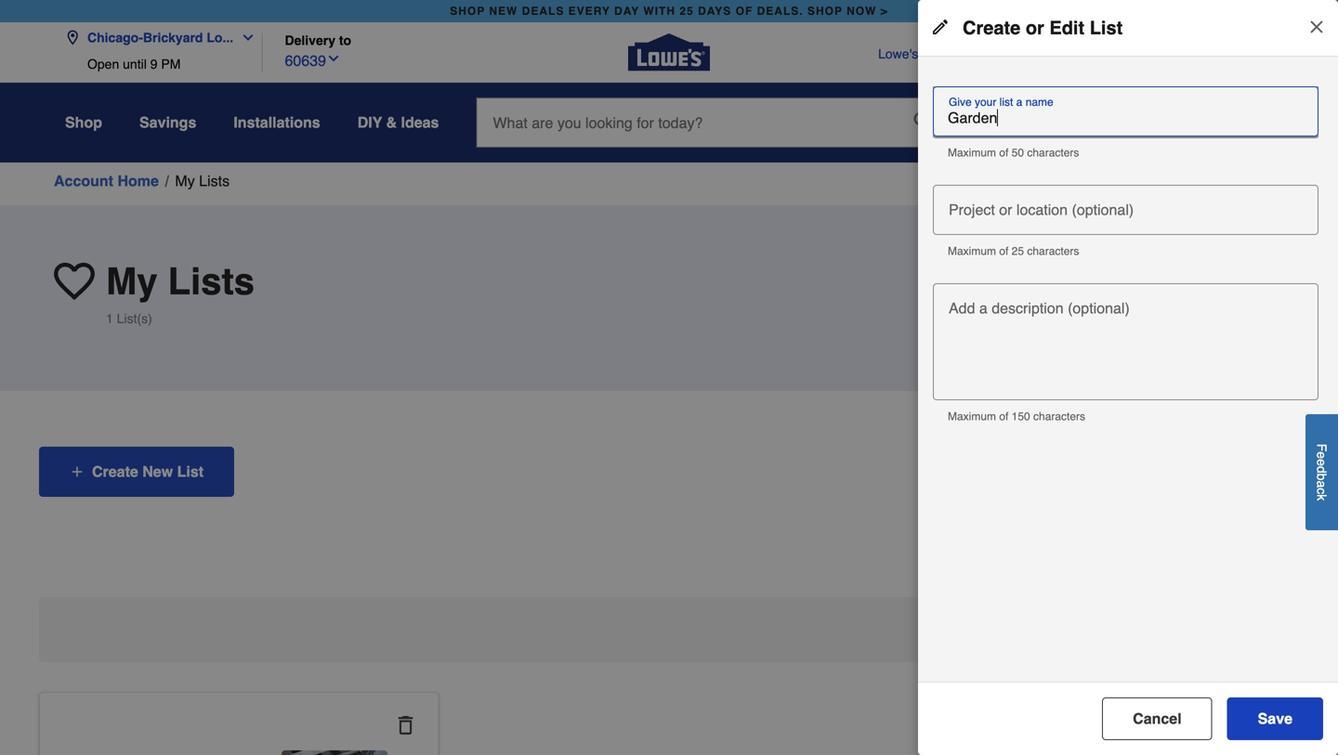 Task type: vqa. For each thing, say whether or not it's contained in the screenshot.
the My Lists to the left
yes



Task type: describe. For each thing, give the bounding box(es) containing it.
edit
[[1049, 17, 1084, 39]]

my lists inside main content
[[175, 172, 230, 190]]

list(s)
[[117, 311, 152, 326]]

0 vertical spatial lists
[[1038, 135, 1061, 148]]

diy
[[357, 114, 382, 131]]

maximum for maximum of 25 characters
[[948, 245, 996, 258]]

edit image
[[933, 20, 948, 34]]

chevron down image
[[326, 51, 341, 66]]

cart button
[[1225, 108, 1273, 149]]

delivery
[[285, 33, 335, 48]]

days
[[698, 5, 732, 18]]

>
[[881, 5, 888, 18]]

2 e from the top
[[1314, 459, 1329, 466]]

characters for maximum of 50 characters
[[1027, 146, 1079, 159]]

b
[[1314, 473, 1329, 481]]

account home link
[[54, 170, 159, 192]]

shop new deals every day with 25 days of deals. shop now > link
[[446, 0, 892, 22]]

1
[[106, 311, 113, 326]]

savings button
[[139, 106, 196, 139]]

lists inside "my lists 1 list(s)"
[[168, 260, 255, 303]]

lowe's home improvement lists image
[[1028, 108, 1050, 130]]

new
[[142, 463, 173, 480]]

1 horizontal spatial my
[[175, 172, 195, 190]]

shop button
[[65, 106, 102, 139]]

create or edit list
[[963, 17, 1123, 39]]

f
[[1314, 444, 1329, 452]]

0 vertical spatial my lists
[[1020, 135, 1061, 148]]

create new list
[[92, 463, 204, 480]]

1 vertical spatial my lists link
[[175, 170, 230, 192]]

c
[[1314, 488, 1329, 494]]

25 inside the shop new deals every day with 25 days of deals. shop now > link
[[680, 5, 694, 18]]

Search Query text field
[[477, 98, 899, 147]]

maximum for maximum of 50 characters
[[948, 146, 996, 159]]

account home
[[54, 172, 159, 190]]

order
[[1021, 46, 1055, 61]]

my inside "my lists 1 list(s)"
[[106, 260, 158, 303]]

f e e d b a c k
[[1314, 444, 1329, 501]]

account
[[54, 172, 113, 190]]

my lists 1 list(s)
[[106, 260, 255, 326]]

save
[[1258, 710, 1292, 728]]

weekly ad
[[1118, 46, 1179, 61]]

weekly ad link
[[1118, 45, 1179, 63]]

lowe's for lowe's pro
[[1201, 46, 1241, 61]]

50
[[1012, 146, 1024, 159]]

characters for maximum of 150 characters
[[1033, 410, 1085, 423]]

cancel button
[[1102, 698, 1212, 741]]

status
[[1058, 46, 1095, 61]]

lowe's for lowe's credit center
[[878, 46, 918, 61]]

camera image
[[956, 113, 974, 132]]

notifications
[[1082, 135, 1142, 148]]

60639 button
[[285, 48, 341, 72]]

day
[[614, 5, 639, 18]]

close image
[[1307, 18, 1326, 36]]

lowe's pro link
[[1201, 45, 1273, 63]]

maximum of 150 characters
[[948, 410, 1085, 423]]

maximum of 50 characters
[[948, 146, 1079, 159]]

save button
[[1227, 698, 1323, 741]]

maximum for maximum of 150 characters
[[948, 410, 996, 423]]

list inside button
[[177, 463, 204, 480]]

deals.
[[757, 5, 803, 18]]

center
[[960, 46, 999, 61]]

now
[[847, 5, 877, 18]]

create new list button
[[39, 447, 234, 497]]

lowe's pro
[[1201, 46, 1273, 61]]



Task type: locate. For each thing, give the bounding box(es) containing it.
1 vertical spatial maximum
[[948, 245, 996, 258]]

diy & ideas
[[357, 114, 439, 131]]

1 horizontal spatial my lists link
[[1020, 108, 1061, 149]]

with
[[643, 5, 676, 18]]

0 vertical spatial list
[[1090, 17, 1123, 39]]

3 of from the top
[[999, 410, 1008, 423]]

chevron down image
[[233, 30, 256, 45]]

2 vertical spatial my
[[106, 260, 158, 303]]

trash image
[[396, 716, 415, 735]]

0 horizontal spatial list
[[177, 463, 204, 480]]

list right "new"
[[177, 463, 204, 480]]

order status
[[1021, 46, 1095, 61]]

create for create or edit list
[[963, 17, 1020, 39]]

characters for maximum of 25 characters
[[1027, 245, 1079, 258]]

1 e from the top
[[1314, 452, 1329, 459]]

plus image
[[70, 465, 85, 479]]

2 vertical spatial of
[[999, 410, 1008, 423]]

to
[[339, 33, 351, 48]]

or
[[1026, 17, 1044, 39]]

2 vertical spatial characters
[[1033, 410, 1085, 423]]

9
[[150, 57, 157, 72]]

lowe's home improvement logo image
[[628, 12, 710, 93]]

1 of from the top
[[999, 146, 1008, 159]]

create for create new list
[[92, 463, 138, 480]]

3 maximum from the top
[[948, 410, 996, 423]]

my lists link
[[1020, 108, 1061, 149], [175, 170, 230, 192]]

shop left new
[[450, 5, 485, 18]]

k
[[1314, 494, 1329, 501]]

cart
[[1251, 135, 1272, 148]]

open
[[87, 57, 119, 72]]

cancel
[[1133, 710, 1182, 728]]

chicago-brickyard lo...
[[87, 30, 233, 45]]

2 shop from the left
[[807, 5, 843, 18]]

0 horizontal spatial my lists
[[175, 172, 230, 190]]

1 vertical spatial of
[[999, 245, 1008, 258]]

my lists right home
[[175, 172, 230, 190]]

25
[[680, 5, 694, 18], [1012, 245, 1024, 258]]

my
[[1020, 135, 1035, 148], [175, 172, 195, 190], [106, 260, 158, 303]]

list up status
[[1090, 17, 1123, 39]]

1 vertical spatial characters
[[1027, 245, 1079, 258]]

ideas
[[401, 114, 439, 131]]

2 vertical spatial maximum
[[948, 410, 996, 423]]

1 vertical spatial create
[[92, 463, 138, 480]]

deals
[[522, 5, 564, 18]]

0 vertical spatial 25
[[680, 5, 694, 18]]

0 horizontal spatial my
[[106, 260, 158, 303]]

maximum of 25 characters
[[948, 245, 1079, 258]]

of for 25
[[999, 245, 1008, 258]]

1 vertical spatial my
[[175, 172, 195, 190]]

my lists
[[1020, 135, 1061, 148], [175, 172, 230, 190]]

1 horizontal spatial my lists
[[1020, 135, 1061, 148]]

pm
[[161, 57, 181, 72]]

my up list(s)
[[106, 260, 158, 303]]

60639
[[285, 52, 326, 69]]

0 vertical spatial my
[[1020, 135, 1035, 148]]

2 of from the top
[[999, 245, 1008, 258]]

2 maximum from the top
[[948, 245, 996, 258]]

of
[[736, 5, 753, 18]]

delivery to
[[285, 33, 351, 48]]

1 horizontal spatial create
[[963, 17, 1020, 39]]

lowe's credit center link
[[878, 45, 999, 63]]

0 horizontal spatial create
[[92, 463, 138, 480]]

2 horizontal spatial my
[[1020, 135, 1035, 148]]

maximum
[[948, 146, 996, 159], [948, 245, 996, 258], [948, 410, 996, 423]]

1 shop from the left
[[450, 5, 485, 18]]

of for 50
[[999, 146, 1008, 159]]

chicago-brickyard lo... button
[[65, 19, 263, 57]]

location image
[[65, 30, 80, 45]]

characters
[[1027, 146, 1079, 159], [1027, 245, 1079, 258], [1033, 410, 1085, 423]]

pro
[[1245, 46, 1273, 61]]

0 horizontal spatial lowe's
[[878, 46, 918, 61]]

my right home
[[175, 172, 195, 190]]

2 lowe's from the left
[[1201, 46, 1241, 61]]

None search field
[[476, 98, 983, 165]]

0 horizontal spatial my lists link
[[175, 170, 230, 192]]

1 maximum from the top
[[948, 146, 996, 159]]

1 horizontal spatial shop
[[807, 5, 843, 18]]

new
[[489, 5, 518, 18]]

create
[[963, 17, 1020, 39], [92, 463, 138, 480]]

my lists link right home
[[175, 170, 230, 192]]

f e e d b a c k button
[[1305, 414, 1338, 530]]

installations button
[[234, 106, 320, 139]]

0 horizontal spatial shop
[[450, 5, 485, 18]]

lowe's
[[878, 46, 918, 61], [1201, 46, 1241, 61]]

home
[[117, 172, 159, 190]]

every
[[568, 5, 610, 18]]

shop new deals every day with 25 days of deals. shop now >
[[450, 5, 888, 18]]

my lists down 'lowe's home improvement lists' icon
[[1020, 135, 1061, 148]]

0 vertical spatial my lists link
[[1020, 108, 1061, 149]]

1 vertical spatial my lists
[[175, 172, 230, 190]]

create up center
[[963, 17, 1020, 39]]

savings
[[139, 114, 196, 131]]

of for 150
[[999, 410, 1008, 423]]

d
[[1314, 466, 1329, 473]]

my lists link left 'notifications'
[[1020, 108, 1061, 149]]

0 vertical spatial create
[[963, 17, 1020, 39]]

list
[[1090, 17, 1123, 39], [177, 463, 204, 480]]

a
[[1314, 481, 1329, 488]]

0 vertical spatial of
[[999, 146, 1008, 159]]

open until 9 pm
[[87, 57, 181, 72]]

e up d at the right of page
[[1314, 452, 1329, 459]]

None text field
[[940, 185, 1311, 226], [940, 309, 1311, 391], [940, 185, 1311, 226], [940, 309, 1311, 391]]

brickyard
[[143, 30, 203, 45]]

until
[[123, 57, 147, 72]]

weekly
[[1118, 46, 1160, 61]]

150
[[1012, 410, 1030, 423]]

my down 'lowe's home improvement lists' icon
[[1020, 135, 1035, 148]]

my lists main content
[[0, 163, 1338, 755]]

0 vertical spatial maximum
[[948, 146, 996, 159]]

1 vertical spatial lists
[[199, 172, 230, 190]]

chicago-
[[87, 30, 143, 45]]

lists
[[1038, 135, 1061, 148], [199, 172, 230, 190], [168, 260, 255, 303]]

e up b
[[1314, 459, 1329, 466]]

0 horizontal spatial 25
[[680, 5, 694, 18]]

create right 'plus' "icon"
[[92, 463, 138, 480]]

lo...
[[207, 30, 233, 45]]

order status link
[[1021, 45, 1095, 63]]

1 vertical spatial 25
[[1012, 245, 1024, 258]]

1 horizontal spatial 25
[[1012, 245, 1024, 258]]

ad
[[1163, 46, 1179, 61]]

create inside button
[[92, 463, 138, 480]]

lowe's left the pro
[[1201, 46, 1241, 61]]

credit
[[922, 46, 957, 61]]

of
[[999, 146, 1008, 159], [999, 245, 1008, 258], [999, 410, 1008, 423]]

shop left now
[[807, 5, 843, 18]]

shop
[[65, 114, 102, 131]]

installations
[[234, 114, 320, 131]]

&
[[386, 114, 397, 131]]

None text field
[[940, 109, 1311, 127]]

lowe's credit center
[[878, 46, 999, 61]]

1 horizontal spatial list
[[1090, 17, 1123, 39]]

2 vertical spatial lists
[[168, 260, 255, 303]]

0 vertical spatial characters
[[1027, 146, 1079, 159]]

1 horizontal spatial lowe's
[[1201, 46, 1241, 61]]

diy & ideas button
[[357, 106, 439, 139]]

e
[[1314, 452, 1329, 459], [1314, 459, 1329, 466]]

ruby
[[1174, 135, 1200, 148]]

search image
[[914, 112, 932, 130]]

1 vertical spatial list
[[177, 463, 204, 480]]

shop
[[450, 5, 485, 18], [807, 5, 843, 18]]

1 lowe's from the left
[[878, 46, 918, 61]]

lowe's left credit
[[878, 46, 918, 61]]



